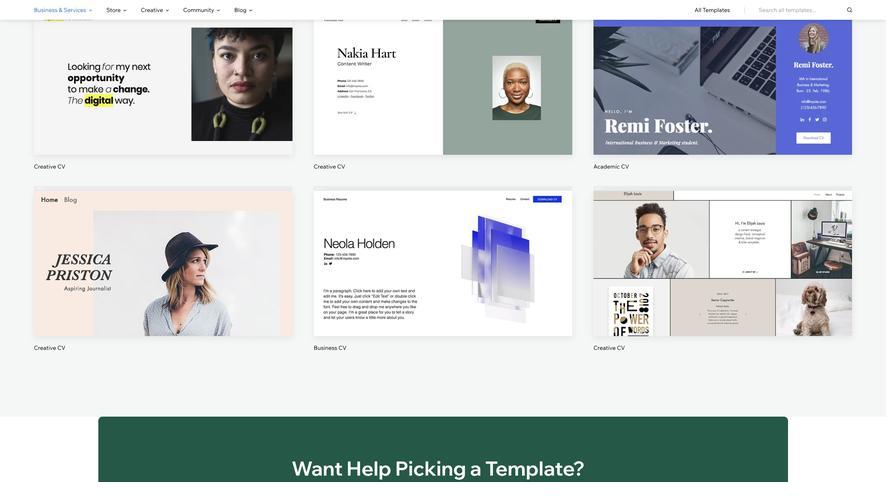 Task type: describe. For each thing, give the bounding box(es) containing it.
view for the view popup button inside the creative cv group
[[717, 274, 730, 281]]

cv inside group
[[339, 345, 347, 352]]

services
[[64, 6, 86, 13]]

academic cv
[[594, 163, 630, 170]]

picking
[[396, 457, 466, 481]]

view button for edit button in academic cv group
[[706, 87, 740, 104]]

creative for the middle edit button's the view popup button
[[314, 163, 336, 170]]

categories. use the left and right arrow keys to navigate the menu element
[[0, 0, 887, 20]]

cv inside group
[[622, 163, 630, 170]]

academic cv group
[[594, 4, 853, 170]]

0 horizontal spatial edit button
[[147, 245, 180, 262]]

view button inside creative cv group
[[706, 269, 740, 286]]

view button for the leftmost edit button
[[147, 269, 180, 286]]

professional cv website templates - business cv image
[[314, 191, 573, 337]]

1 horizontal spatial edit button
[[427, 63, 460, 80]]

view button for the middle edit button
[[427, 87, 460, 104]]

view for the middle edit button's the view popup button
[[437, 92, 450, 99]]

view for the view popup button for the leftmost edit button
[[157, 274, 170, 281]]

all
[[695, 6, 702, 13]]

creative inside categories by subject element
[[141, 6, 163, 13]]

creative cv for the middle edit button's the view popup button
[[314, 163, 345, 170]]

edit for edit button in academic cv group
[[718, 68, 729, 75]]



Task type: vqa. For each thing, say whether or not it's contained in the screenshot.
'search' "SEARCH FIELD"
yes



Task type: locate. For each thing, give the bounding box(es) containing it.
template?
[[486, 457, 585, 481]]

1 vertical spatial business
[[314, 345, 337, 352]]

want help picking a template?
[[292, 457, 585, 481]]

professional cv website templates - creative cv image
[[34, 9, 293, 155], [314, 9, 573, 155], [34, 191, 293, 337], [594, 191, 853, 337]]

community
[[183, 6, 214, 13]]

2 horizontal spatial edit
[[718, 68, 729, 75]]

business & services
[[34, 6, 86, 13]]

want
[[292, 457, 343, 481]]

1 horizontal spatial edit
[[438, 68, 449, 75]]

2 horizontal spatial edit button
[[706, 63, 740, 80]]

business inside categories by subject element
[[34, 6, 57, 13]]

academic
[[594, 163, 620, 170]]

1 horizontal spatial business
[[314, 345, 337, 352]]

edit button inside academic cv group
[[706, 63, 740, 80]]

business for business cv
[[314, 345, 337, 352]]

creative for the view popup button inside the creative cv group
[[594, 345, 616, 352]]

view for the view popup button in the academic cv group
[[717, 92, 730, 99]]

edit for the middle edit button
[[438, 68, 449, 75]]

0 vertical spatial business
[[34, 6, 57, 13]]

edit
[[438, 68, 449, 75], [718, 68, 729, 75], [158, 250, 169, 257]]

help
[[347, 457, 392, 481]]

business for business & services
[[34, 6, 57, 13]]

creative cv for the view popup button for the leftmost edit button
[[34, 345, 65, 352]]

&
[[59, 6, 62, 13]]

all templates link
[[695, 0, 731, 19]]

edit for the leftmost edit button
[[158, 250, 169, 257]]

creative cv for the view popup button inside the creative cv group
[[594, 345, 625, 352]]

creative cv group containing view
[[594, 186, 853, 352]]

edit inside academic cv group
[[718, 68, 729, 75]]

business inside group
[[314, 345, 337, 352]]

business cv
[[314, 345, 347, 352]]

view inside academic cv group
[[717, 92, 730, 99]]

business cv group
[[314, 186, 573, 352]]

Search search field
[[759, 0, 853, 20]]

a
[[470, 457, 482, 481]]

view button inside academic cv group
[[706, 87, 740, 104]]

view button
[[427, 87, 460, 104], [706, 87, 740, 104], [147, 269, 180, 286], [706, 269, 740, 286]]

blog
[[234, 6, 247, 13]]

templates
[[703, 6, 731, 13]]

professional cv website templates - academic cv image
[[594, 9, 853, 155]]

view
[[437, 92, 450, 99], [717, 92, 730, 99], [157, 274, 170, 281], [717, 274, 730, 281]]

0 horizontal spatial edit
[[158, 250, 169, 257]]

business
[[34, 6, 57, 13], [314, 345, 337, 352]]

0 horizontal spatial business
[[34, 6, 57, 13]]

creative cv
[[34, 163, 65, 170], [314, 163, 345, 170], [34, 345, 65, 352], [594, 345, 625, 352]]

creative cv group containing creative cv
[[34, 4, 293, 170]]

categories by subject element
[[34, 0, 253, 19]]

all templates
[[695, 6, 731, 13]]

creative cv group
[[34, 4, 293, 170], [314, 4, 573, 170], [34, 186, 293, 352], [594, 186, 853, 352]]

creative
[[141, 6, 163, 13], [34, 163, 56, 170], [314, 163, 336, 170], [34, 345, 56, 352], [594, 345, 616, 352]]

creative for the view popup button for the leftmost edit button
[[34, 345, 56, 352]]

edit button
[[427, 63, 460, 80], [706, 63, 740, 80], [147, 245, 180, 262]]

cv
[[57, 163, 65, 170], [337, 163, 345, 170], [622, 163, 630, 170], [57, 345, 65, 352], [339, 345, 347, 352], [617, 345, 625, 352]]

view inside creative cv group
[[717, 274, 730, 281]]

store
[[106, 6, 121, 13]]

None search field
[[759, 0, 853, 20]]



